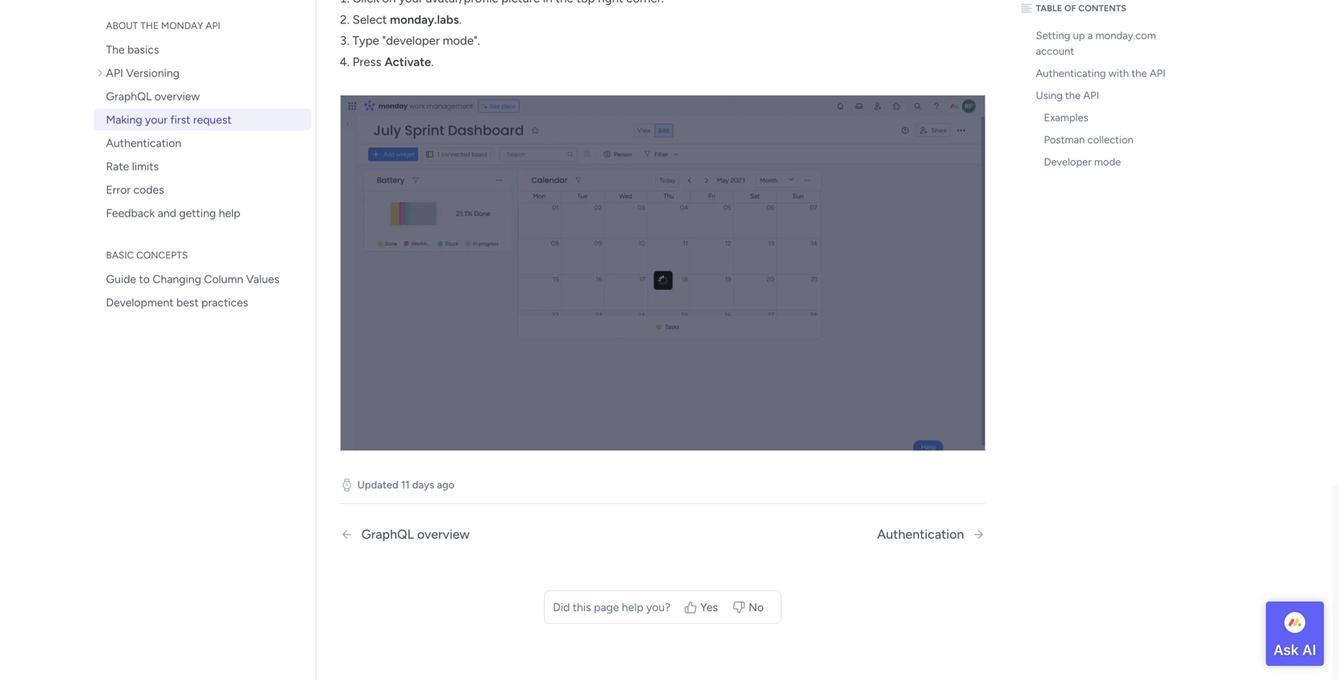 Task type: describe. For each thing, give the bounding box(es) containing it.
ai
[[1302, 641, 1316, 659]]

authenticating with the api link
[[1017, 64, 1195, 86]]

pagination controls element
[[340, 512, 985, 560]]

activate
[[384, 56, 431, 71]]

api up the basics link
[[206, 21, 220, 33]]

you?
[[646, 602, 671, 616]]

rate limits
[[106, 161, 159, 175]]

basic concepts
[[106, 251, 188, 263]]

graphql inside pagination controls element
[[361, 528, 414, 544]]

press
[[353, 56, 381, 71]]

this
[[573, 602, 591, 616]]

monday.com
[[1095, 31, 1156, 43]]

0 vertical spatial graphql overview link
[[94, 87, 311, 109]]

the basics
[[106, 44, 159, 58]]

setting up a monday.com account link
[[1017, 26, 1195, 64]]

concepts
[[136, 251, 188, 263]]

best
[[176, 297, 199, 311]]

0 vertical spatial .
[[459, 14, 462, 29]]

no
[[749, 602, 764, 616]]

overview inside pagination controls element
[[417, 528, 470, 544]]

to
[[139, 274, 150, 288]]

no button
[[727, 597, 773, 621]]

authentication link inside pagination controls element
[[877, 528, 985, 544]]

making
[[106, 114, 142, 128]]

development
[[106, 297, 174, 311]]

0 horizontal spatial overview
[[155, 91, 200, 105]]

a
[[1088, 31, 1093, 43]]

practices
[[201, 297, 248, 311]]

authenticating
[[1036, 68, 1106, 81]]

api down "the"
[[106, 68, 123, 81]]

yes button
[[679, 597, 727, 621]]

thumbs up 2 image
[[684, 603, 697, 616]]

api versioning
[[106, 68, 180, 81]]

11
[[401, 480, 410, 493]]

updated 11 days ago
[[357, 480, 455, 493]]

authenticating with the api
[[1036, 68, 1166, 81]]

error
[[106, 184, 131, 198]]

authentication for leftmost "authentication" link
[[106, 138, 181, 151]]

arrow left2 image
[[340, 530, 353, 543]]

basics
[[127, 44, 159, 58]]

guide to changing column values
[[106, 274, 279, 288]]

help for page
[[622, 602, 643, 616]]

select
[[353, 14, 387, 29]]

developer
[[1044, 157, 1092, 170]]

using the api
[[1036, 91, 1099, 104]]

development best practices link
[[94, 293, 311, 315]]

did this page help you?
[[553, 602, 671, 616]]

versioning
[[126, 68, 180, 81]]

rate
[[106, 161, 129, 175]]

monday.labs
[[390, 14, 459, 29]]

page
[[594, 602, 619, 616]]

select monday.labs . type "developer mode". press activate .
[[353, 14, 480, 71]]

updated
[[357, 480, 398, 493]]

postman collection link
[[1025, 131, 1195, 153]]

ask ai button
[[1266, 602, 1324, 666]]

monday
[[161, 21, 203, 33]]

ago
[[437, 480, 455, 493]]

limits
[[132, 161, 159, 175]]

examples
[[1044, 113, 1088, 126]]

changing
[[153, 274, 201, 288]]

the for api
[[1065, 91, 1081, 104]]

and
[[158, 208, 176, 222]]

making your first request
[[106, 114, 232, 128]]



Task type: vqa. For each thing, say whether or not it's contained in the screenshot.
the Making
yes



Task type: locate. For each thing, give the bounding box(es) containing it.
feedback and getting help
[[106, 208, 240, 222]]

help right the getting
[[219, 208, 240, 222]]

overview down 'ago'
[[417, 528, 470, 544]]

development best practices
[[106, 297, 248, 311]]

1 vertical spatial graphql overview
[[361, 528, 470, 544]]

help
[[219, 208, 240, 222], [622, 602, 643, 616]]

authentication up 'limits'
[[106, 138, 181, 151]]

graphql overview down versioning
[[106, 91, 200, 105]]

making your first request link
[[94, 110, 311, 132]]

0 horizontal spatial graphql overview link
[[94, 87, 311, 109]]

overview
[[155, 91, 200, 105], [417, 528, 470, 544]]

0 horizontal spatial the
[[140, 21, 159, 33]]

first
[[170, 114, 190, 128]]

error codes
[[106, 184, 164, 198]]

1 horizontal spatial graphql overview link
[[340, 528, 617, 544]]

project logo image
[[1282, 610, 1308, 636]]

thumbs down1 image
[[732, 603, 745, 616]]

1 horizontal spatial authentication
[[877, 528, 964, 544]]

1 horizontal spatial the
[[1065, 91, 1081, 104]]

graphql overview
[[106, 91, 200, 105], [361, 528, 470, 544]]

show subpages for api versioning image
[[98, 69, 106, 80]]

.
[[459, 14, 462, 29], [431, 56, 434, 71]]

with
[[1108, 68, 1129, 81]]

0 vertical spatial authentication
[[106, 138, 181, 151]]

authentication for "authentication" link in pagination controls element
[[877, 528, 964, 544]]

values
[[246, 274, 279, 288]]

setting up a monday.com account
[[1036, 31, 1156, 59]]

api
[[206, 21, 220, 33], [106, 68, 123, 81], [1150, 68, 1166, 81], [1083, 91, 1099, 104]]

arrow right2 image
[[972, 530, 985, 543]]

guide
[[106, 274, 136, 288]]

authentication
[[106, 138, 181, 151], [877, 528, 964, 544]]

1 vertical spatial graphql overview link
[[340, 528, 617, 544]]

yes
[[700, 602, 718, 616]]

using the api link
[[1017, 86, 1195, 108]]

help left you? at the bottom of the page
[[622, 602, 643, 616]]

error codes link
[[94, 180, 311, 202]]

getting
[[179, 208, 216, 222]]

1 vertical spatial the
[[1132, 68, 1147, 81]]

1 horizontal spatial graphql overview
[[361, 528, 470, 544]]

1 vertical spatial .
[[431, 56, 434, 71]]

"developer
[[382, 35, 440, 50]]

rate limits link
[[94, 157, 311, 179]]

graphql overview link
[[94, 87, 311, 109], [340, 528, 617, 544]]

1 vertical spatial help
[[622, 602, 643, 616]]

the for monday
[[140, 21, 159, 33]]

graphql overview inside pagination controls element
[[361, 528, 470, 544]]

. up mode".
[[459, 14, 462, 29]]

0 vertical spatial help
[[219, 208, 240, 222]]

developer mode link
[[1025, 153, 1195, 175]]

api down authenticating with the api
[[1083, 91, 1099, 104]]

help for getting
[[219, 208, 240, 222]]

1 vertical spatial authentication link
[[877, 528, 985, 544]]

postman collection
[[1044, 135, 1133, 148]]

did
[[553, 602, 570, 616]]

2 vertical spatial the
[[1065, 91, 1081, 104]]

0 horizontal spatial authentication link
[[94, 134, 311, 155]]

1 horizontal spatial help
[[622, 602, 643, 616]]

up
[[1073, 31, 1085, 43]]

using
[[1036, 91, 1063, 104]]

overview up first
[[155, 91, 200, 105]]

authentication link
[[94, 134, 311, 155], [877, 528, 985, 544]]

graphql up making on the top left
[[106, 91, 152, 105]]

0 vertical spatial the
[[140, 21, 159, 33]]

feedback and getting help link
[[94, 204, 311, 226]]

the
[[140, 21, 159, 33], [1132, 68, 1147, 81], [1065, 91, 1081, 104]]

help inside "link"
[[219, 208, 240, 222]]

graphql overview link down api versioning link
[[94, 87, 311, 109]]

0 horizontal spatial graphql overview
[[106, 91, 200, 105]]

the inside using the api link
[[1065, 91, 1081, 104]]

days
[[412, 480, 434, 493]]

account
[[1036, 46, 1074, 59]]

api versioning link
[[94, 64, 311, 85]]

your
[[145, 114, 167, 128]]

1 vertical spatial authentication
[[877, 528, 964, 544]]

0 horizontal spatial .
[[431, 56, 434, 71]]

codes
[[133, 184, 164, 198]]

ask
[[1273, 641, 1299, 659]]

graphql overview down days on the left bottom of the page
[[361, 528, 470, 544]]

the right with
[[1132, 68, 1147, 81]]

1 vertical spatial overview
[[417, 528, 470, 544]]

1 vertical spatial graphql
[[361, 528, 414, 544]]

graphql
[[106, 91, 152, 105], [361, 528, 414, 544]]

basic
[[106, 251, 134, 263]]

setting
[[1036, 31, 1070, 43]]

0 vertical spatial graphql overview
[[106, 91, 200, 105]]

. down "developer
[[431, 56, 434, 71]]

postman
[[1044, 135, 1085, 148]]

1 horizontal spatial authentication link
[[877, 528, 985, 544]]

column
[[204, 274, 243, 288]]

collection
[[1087, 135, 1133, 148]]

about the monday api
[[106, 21, 220, 33]]

feedback
[[106, 208, 155, 222]]

0 vertical spatial authentication link
[[94, 134, 311, 155]]

the
[[106, 44, 125, 58]]

authentication inside pagination controls element
[[877, 528, 964, 544]]

1 horizontal spatial overview
[[417, 528, 470, 544]]

0 horizontal spatial help
[[219, 208, 240, 222]]

0 vertical spatial overview
[[155, 91, 200, 105]]

1 horizontal spatial graphql
[[361, 528, 414, 544]]

0 horizontal spatial graphql
[[106, 91, 152, 105]]

request
[[193, 114, 232, 128]]

examples link
[[1025, 108, 1195, 131]]

authentication left arrow right2 icon
[[877, 528, 964, 544]]

api right with
[[1150, 68, 1166, 81]]

the down authenticating
[[1065, 91, 1081, 104]]

type
[[353, 35, 379, 50]]

0 horizontal spatial authentication
[[106, 138, 181, 151]]

the inside the authenticating with the api link
[[1132, 68, 1147, 81]]

watch image
[[340, 480, 353, 493]]

the up the basics
[[140, 21, 159, 33]]

ask ai
[[1273, 641, 1316, 659]]

mode
[[1094, 157, 1121, 170]]

graphql overview link down 'ago'
[[340, 528, 617, 544]]

mode".
[[443, 35, 480, 50]]

1 horizontal spatial .
[[459, 14, 462, 29]]

2 horizontal spatial the
[[1132, 68, 1147, 81]]

graphql right arrow left2 icon
[[361, 528, 414, 544]]

0 vertical spatial graphql
[[106, 91, 152, 105]]

about
[[106, 21, 138, 33]]

the basics link
[[94, 40, 311, 62]]

developer mode
[[1044, 157, 1121, 170]]

graphql overview link inside pagination controls element
[[340, 528, 617, 544]]

guide to changing column values link
[[94, 270, 311, 292]]



